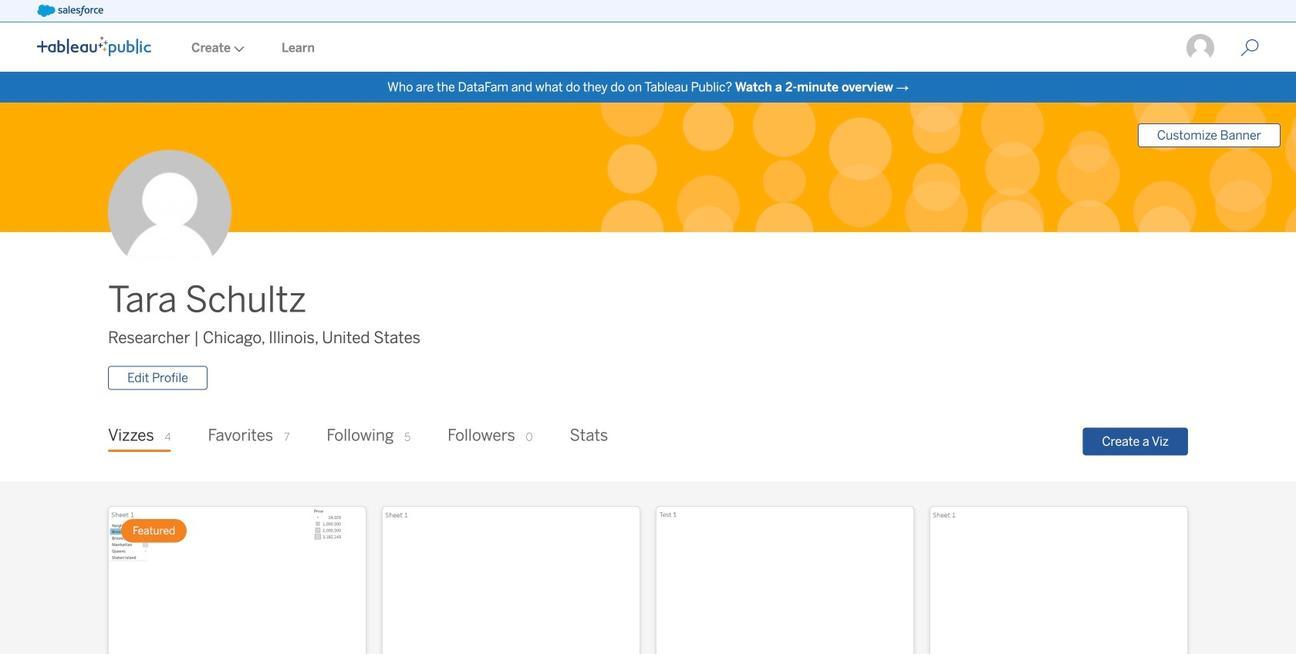 Task type: describe. For each thing, give the bounding box(es) containing it.
logo image
[[37, 36, 151, 56]]

4 workbook thumbnail image from the left
[[931, 507, 1187, 654]]

3 workbook thumbnail image from the left
[[657, 507, 914, 654]]

1 workbook thumbnail image from the left
[[109, 507, 366, 654]]

create image
[[231, 46, 245, 52]]



Task type: locate. For each thing, give the bounding box(es) containing it.
go to search image
[[1222, 39, 1278, 57]]

tara.schultz image
[[1185, 32, 1216, 63]]

avatar image
[[108, 150, 231, 273]]

2 workbook thumbnail image from the left
[[383, 507, 640, 654]]

salesforce logo image
[[37, 5, 103, 17]]

featured element
[[121, 519, 187, 543]]

workbook thumbnail image
[[109, 507, 366, 654], [383, 507, 640, 654], [657, 507, 914, 654], [931, 507, 1187, 654]]



Task type: vqa. For each thing, say whether or not it's contained in the screenshot.
featured element
yes



